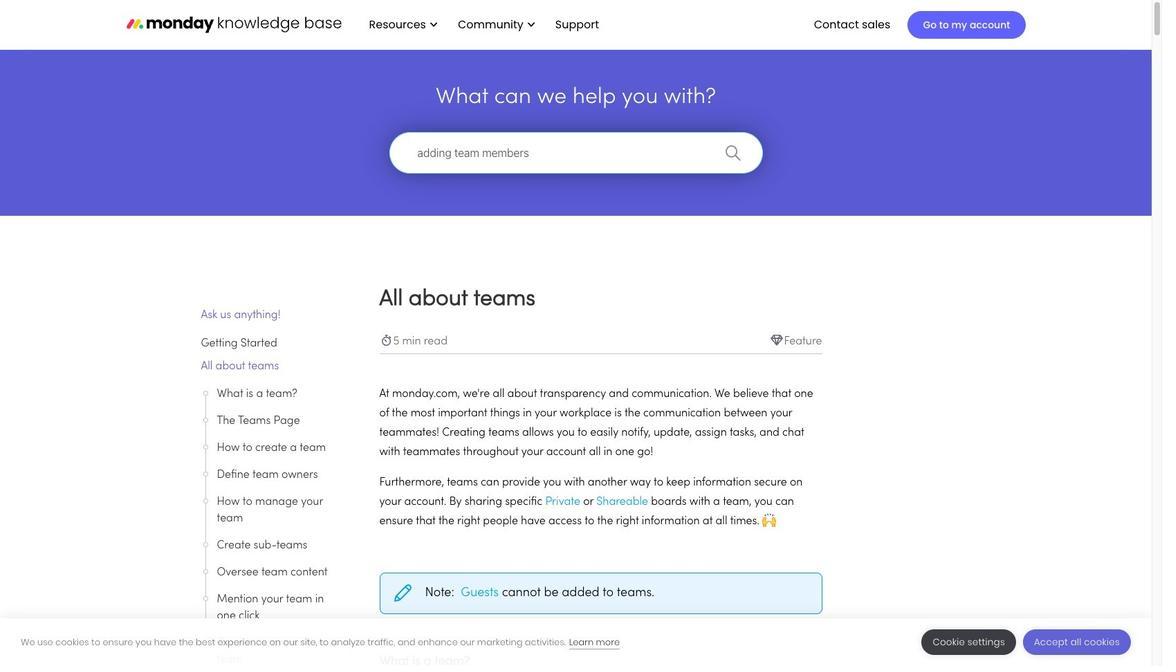 Task type: vqa. For each thing, say whether or not it's contained in the screenshot.
company.
no



Task type: locate. For each thing, give the bounding box(es) containing it.
dialog
[[0, 619, 1152, 666]]

Search search field
[[389, 132, 763, 174]]

None search field
[[382, 132, 770, 174]]

list
[[355, 0, 610, 50]]

monday.com logo image
[[126, 10, 342, 39]]

main content
[[0, 42, 1152, 666]]



Task type: describe. For each thing, give the bounding box(es) containing it.
main element
[[355, 0, 1026, 50]]



